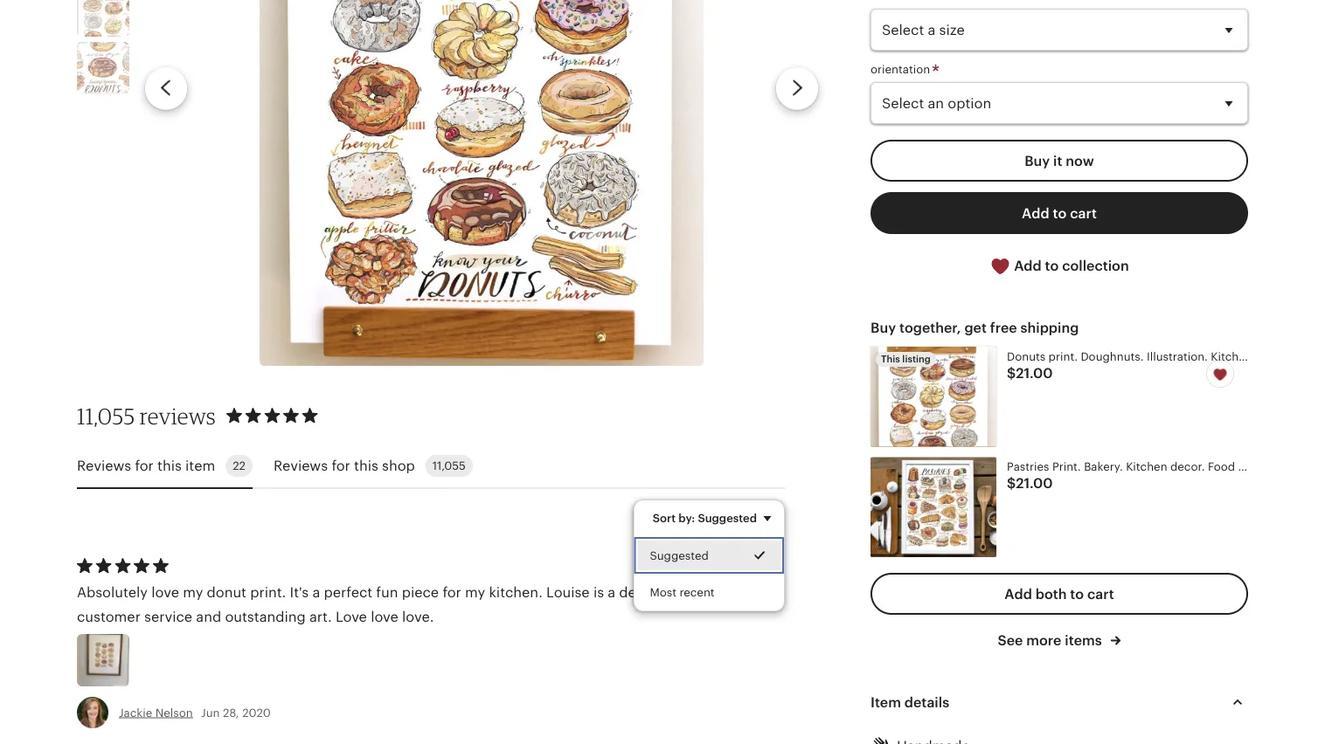 Task type: vqa. For each thing, say whether or not it's contained in the screenshot.
the middle Keychain
no



Task type: describe. For each thing, give the bounding box(es) containing it.
this listing
[[881, 354, 931, 365]]

shipping
[[1020, 320, 1079, 336]]

fun
[[376, 585, 398, 600]]

donuts print. doughnuts. illustration. kitchen decor. food art. sweets. bakery. image
[[871, 347, 996, 447]]

kitchen
[[1211, 350, 1252, 363]]

is
[[593, 585, 604, 600]]

buy for buy together, get free shipping
[[871, 320, 896, 336]]

2 $ from the top
[[1007, 476, 1016, 492]]

see more items link
[[998, 631, 1121, 650]]

11,055 for 11,055
[[432, 460, 466, 473]]

jackie
[[119, 707, 152, 720]]

donuts print. doughnuts. illustration. kitchen decor. food image 1 image
[[260, 0, 704, 366]]

absolutely
[[77, 585, 148, 600]]

2 vertical spatial to
[[1070, 586, 1084, 602]]

28,
[[223, 707, 239, 720]]

for inside absolutely love my donut print. it's a perfect fun piece for my kitchen. louise is a delight, excellent customer service and outstanding art. love love love.
[[443, 585, 461, 600]]

it's
[[290, 585, 309, 600]]

see
[[998, 633, 1023, 648]]

love
[[336, 609, 367, 625]]

service
[[144, 609, 192, 625]]

for for shop
[[332, 458, 350, 474]]

pastries print. bakery. kitchen decor. food illustration. sweet things. european. cakes. sweet tooth. image
[[871, 458, 996, 557]]

add for add both to cart
[[1004, 586, 1032, 602]]

suggested inside 'button'
[[650, 549, 709, 563]]

collection
[[1062, 258, 1129, 273]]

reviews for this shop
[[274, 458, 415, 474]]

donuts print. doughnuts. illustration. kitchen decor. food image 5 image
[[77, 42, 129, 94]]

add to collection button
[[871, 245, 1248, 288]]

most recent
[[650, 586, 715, 599]]

21.00 inside donuts print. doughnuts. illustration. kitchen decor. food a $ 21.00
[[1016, 365, 1053, 381]]

most recent button
[[634, 575, 784, 611]]

jun
[[201, 707, 220, 720]]

sort
[[653, 512, 676, 525]]

buy it now
[[1025, 153, 1094, 169]]

for for item
[[135, 458, 154, 474]]

jackie nelson link
[[119, 707, 193, 720]]

illustration.
[[1147, 350, 1208, 363]]

recent
[[680, 586, 715, 599]]

orientation
[[871, 62, 933, 75]]

add both to cart
[[1004, 586, 1114, 602]]

0 vertical spatial love
[[151, 585, 179, 600]]

perfect
[[324, 585, 372, 600]]

piece
[[402, 585, 439, 600]]

print. inside donuts print. doughnuts. illustration. kitchen decor. food a $ 21.00
[[1048, 350, 1078, 363]]

item details
[[871, 695, 949, 711]]

item details button
[[855, 682, 1264, 724]]

buy it now button
[[871, 140, 1248, 182]]

excellent
[[674, 585, 735, 600]]

view details of this review photo by jackie nelson image
[[77, 635, 129, 687]]

add to cart
[[1022, 205, 1097, 221]]

tab list containing reviews for this item
[[77, 445, 785, 490]]

sort by: suggested button
[[640, 500, 791, 537]]

11,055 reviews
[[77, 403, 216, 430]]

get
[[964, 320, 987, 336]]

by:
[[678, 512, 695, 525]]

this for item
[[157, 458, 182, 474]]

$ inside donuts print. doughnuts. illustration. kitchen decor. food a $ 21.00
[[1007, 365, 1016, 381]]

0 horizontal spatial a
[[312, 585, 320, 600]]

1 vertical spatial love
[[371, 609, 398, 625]]



Task type: locate. For each thing, give the bounding box(es) containing it.
reviews
[[77, 458, 131, 474], [274, 458, 328, 474]]

1 horizontal spatial love
[[371, 609, 398, 625]]

menu containing suggested
[[633, 500, 785, 612]]

1 vertical spatial buy
[[871, 320, 896, 336]]

listing
[[902, 354, 931, 365]]

1 vertical spatial cart
[[1087, 586, 1114, 602]]

$ right pastries print. bakery. kitchen decor. food illustration. sweet things. european. cakes. sweet tooth. image
[[1007, 476, 1016, 492]]

and
[[196, 609, 221, 625]]

to right both
[[1070, 586, 1084, 602]]

1 vertical spatial add
[[1014, 258, 1042, 273]]

customer
[[77, 609, 141, 625]]

a right is
[[608, 585, 615, 600]]

11,055
[[77, 403, 135, 430], [432, 460, 466, 473]]

cart
[[1070, 205, 1097, 221], [1087, 586, 1114, 602]]

suggested button
[[634, 538, 784, 575]]

my left kitchen.
[[465, 585, 485, 600]]

both
[[1035, 586, 1067, 602]]

food
[[1293, 350, 1320, 363]]

see more items
[[998, 633, 1105, 648]]

add to cart button
[[871, 192, 1248, 234]]

1 vertical spatial to
[[1045, 258, 1059, 273]]

doughnuts.
[[1081, 350, 1144, 363]]

1 this from the left
[[157, 458, 182, 474]]

a right the it's
[[312, 585, 320, 600]]

items
[[1065, 633, 1102, 648]]

add inside add to collection "button"
[[1014, 258, 1042, 273]]

reviews right 22
[[274, 458, 328, 474]]

reviews
[[140, 403, 216, 430]]

to left collection
[[1045, 258, 1059, 273]]

love up service
[[151, 585, 179, 600]]

my
[[183, 585, 203, 600], [465, 585, 485, 600]]

a inside donuts print. doughnuts. illustration. kitchen decor. food a $ 21.00
[[1323, 350, 1325, 363]]

0 vertical spatial 21.00
[[1016, 365, 1053, 381]]

cart up the items
[[1087, 586, 1114, 602]]

free
[[990, 320, 1017, 336]]

now
[[1066, 153, 1094, 169]]

this left item
[[157, 458, 182, 474]]

sort by: suggested
[[653, 512, 757, 525]]

item
[[871, 695, 901, 711]]

for
[[135, 458, 154, 474], [332, 458, 350, 474], [443, 585, 461, 600]]

0 horizontal spatial reviews
[[77, 458, 131, 474]]

0 horizontal spatial 11,055
[[77, 403, 135, 430]]

add down add to cart button
[[1014, 258, 1042, 273]]

a right the "food"
[[1323, 350, 1325, 363]]

buy up this at right
[[871, 320, 896, 336]]

reviews for reviews for this shop
[[274, 458, 328, 474]]

more
[[1026, 633, 1061, 648]]

buy left it
[[1025, 153, 1050, 169]]

0 vertical spatial buy
[[1025, 153, 1050, 169]]

to inside "button"
[[1045, 258, 1059, 273]]

love.
[[402, 609, 434, 625]]

jackie nelson jun 28, 2020
[[119, 707, 271, 720]]

1 vertical spatial 21.00
[[1016, 476, 1053, 492]]

0 vertical spatial suggested
[[698, 512, 757, 525]]

buy for buy it now
[[1025, 153, 1050, 169]]

1 horizontal spatial print.
[[1048, 350, 1078, 363]]

0 vertical spatial add
[[1022, 205, 1049, 221]]

1 vertical spatial $
[[1007, 476, 1016, 492]]

add left both
[[1004, 586, 1032, 602]]

2 vertical spatial add
[[1004, 586, 1032, 602]]

buy
[[1025, 153, 1050, 169], [871, 320, 896, 336]]

print. inside absolutely love my donut print. it's a perfect fun piece for my kitchen. louise is a delight, excellent customer service and outstanding art. love love love.
[[250, 585, 286, 600]]

2020
[[242, 707, 271, 720]]

0 vertical spatial cart
[[1070, 205, 1097, 221]]

cart down now
[[1070, 205, 1097, 221]]

reviews for reviews for this item
[[77, 458, 131, 474]]

11,055 up reviews for this item at the left bottom
[[77, 403, 135, 430]]

this left 'shop' on the left bottom of the page
[[354, 458, 378, 474]]

love
[[151, 585, 179, 600], [371, 609, 398, 625]]

decor.
[[1255, 350, 1290, 363]]

add for add to cart
[[1022, 205, 1049, 221]]

louise
[[546, 585, 590, 600]]

1 horizontal spatial 11,055
[[432, 460, 466, 473]]

1 horizontal spatial my
[[465, 585, 485, 600]]

0 horizontal spatial love
[[151, 585, 179, 600]]

11,055 for 11,055 reviews
[[77, 403, 135, 430]]

0 vertical spatial $
[[1007, 365, 1016, 381]]

add for add to collection
[[1014, 258, 1042, 273]]

1 my from the left
[[183, 585, 203, 600]]

1 $ from the top
[[1007, 365, 1016, 381]]

0 horizontal spatial buy
[[871, 320, 896, 336]]

menu
[[633, 500, 785, 612]]

21.00
[[1016, 365, 1053, 381], [1016, 476, 1053, 492]]

to down buy it now button
[[1053, 205, 1067, 221]]

0 horizontal spatial my
[[183, 585, 203, 600]]

2 this from the left
[[354, 458, 378, 474]]

11,055 right 'shop' on the left bottom of the page
[[432, 460, 466, 473]]

print.
[[1048, 350, 1078, 363], [250, 585, 286, 600]]

details
[[904, 695, 949, 711]]

print. down shipping
[[1048, 350, 1078, 363]]

tab list
[[77, 445, 785, 490]]

most
[[650, 586, 677, 599]]

1 horizontal spatial reviews
[[274, 458, 328, 474]]

buy together, get free shipping
[[871, 320, 1079, 336]]

1 vertical spatial suggested
[[650, 549, 709, 563]]

my up and
[[183, 585, 203, 600]]

1 vertical spatial 11,055
[[432, 460, 466, 473]]

suggested inside popup button
[[698, 512, 757, 525]]

to for collection
[[1045, 258, 1059, 273]]

1 reviews from the left
[[77, 458, 131, 474]]

2 horizontal spatial for
[[443, 585, 461, 600]]

1 horizontal spatial buy
[[1025, 153, 1050, 169]]

kitchen.
[[489, 585, 543, 600]]

art.
[[309, 609, 332, 625]]

reviews for this item
[[77, 458, 215, 474]]

add both to cart button
[[871, 573, 1248, 615]]

suggested up most recent
[[650, 549, 709, 563]]

this for shop
[[354, 458, 378, 474]]

item
[[185, 458, 215, 474]]

0 vertical spatial print.
[[1048, 350, 1078, 363]]

1 horizontal spatial a
[[608, 585, 615, 600]]

1 vertical spatial print.
[[250, 585, 286, 600]]

add down buy it now
[[1022, 205, 1049, 221]]

22
[[233, 460, 246, 473]]

0 horizontal spatial this
[[157, 458, 182, 474]]

absolutely love my donut print. it's a perfect fun piece for my kitchen. louise is a delight, excellent customer service and outstanding art. love love love.
[[77, 585, 735, 625]]

to for cart
[[1053, 205, 1067, 221]]

1 horizontal spatial for
[[332, 458, 350, 474]]

2 my from the left
[[465, 585, 485, 600]]

1 horizontal spatial this
[[354, 458, 378, 474]]

$ down donuts
[[1007, 365, 1016, 381]]

1 21.00 from the top
[[1016, 365, 1053, 381]]

outstanding
[[225, 609, 306, 625]]

to
[[1053, 205, 1067, 221], [1045, 258, 1059, 273], [1070, 586, 1084, 602]]

$
[[1007, 365, 1016, 381], [1007, 476, 1016, 492]]

$ 21.00
[[1007, 476, 1053, 492]]

add inside add to cart button
[[1022, 205, 1049, 221]]

0 horizontal spatial for
[[135, 458, 154, 474]]

buy inside button
[[1025, 153, 1050, 169]]

delight,
[[619, 585, 670, 600]]

0 vertical spatial to
[[1053, 205, 1067, 221]]

donuts print. doughnuts. illustration. kitchen decor. food a $ 21.00
[[1007, 350, 1325, 381]]

shop
[[382, 458, 415, 474]]

2 21.00 from the top
[[1016, 476, 1053, 492]]

0 horizontal spatial print.
[[250, 585, 286, 600]]

add to collection
[[1011, 258, 1129, 273]]

suggested
[[698, 512, 757, 525], [650, 549, 709, 563]]

for left 'shop' on the left bottom of the page
[[332, 458, 350, 474]]

nelson
[[155, 707, 193, 720]]

add
[[1022, 205, 1049, 221], [1014, 258, 1042, 273], [1004, 586, 1032, 602]]

add inside add both to cart button
[[1004, 586, 1032, 602]]

a
[[1323, 350, 1325, 363], [312, 585, 320, 600], [608, 585, 615, 600]]

donut
[[207, 585, 246, 600]]

0 vertical spatial 11,055
[[77, 403, 135, 430]]

suggested right the by:
[[698, 512, 757, 525]]

it
[[1053, 153, 1062, 169]]

together,
[[899, 320, 961, 336]]

reviews down 11,055 reviews
[[77, 458, 131, 474]]

this
[[157, 458, 182, 474], [354, 458, 378, 474]]

love down fun
[[371, 609, 398, 625]]

2 horizontal spatial a
[[1323, 350, 1325, 363]]

this
[[881, 354, 900, 365]]

donuts print. doughnuts. illustration. kitchen decor. food image 4 image
[[77, 0, 129, 37]]

donuts
[[1007, 350, 1045, 363]]

print. up outstanding on the bottom
[[250, 585, 286, 600]]

2 reviews from the left
[[274, 458, 328, 474]]

for right piece
[[443, 585, 461, 600]]

for down 11,055 reviews
[[135, 458, 154, 474]]



